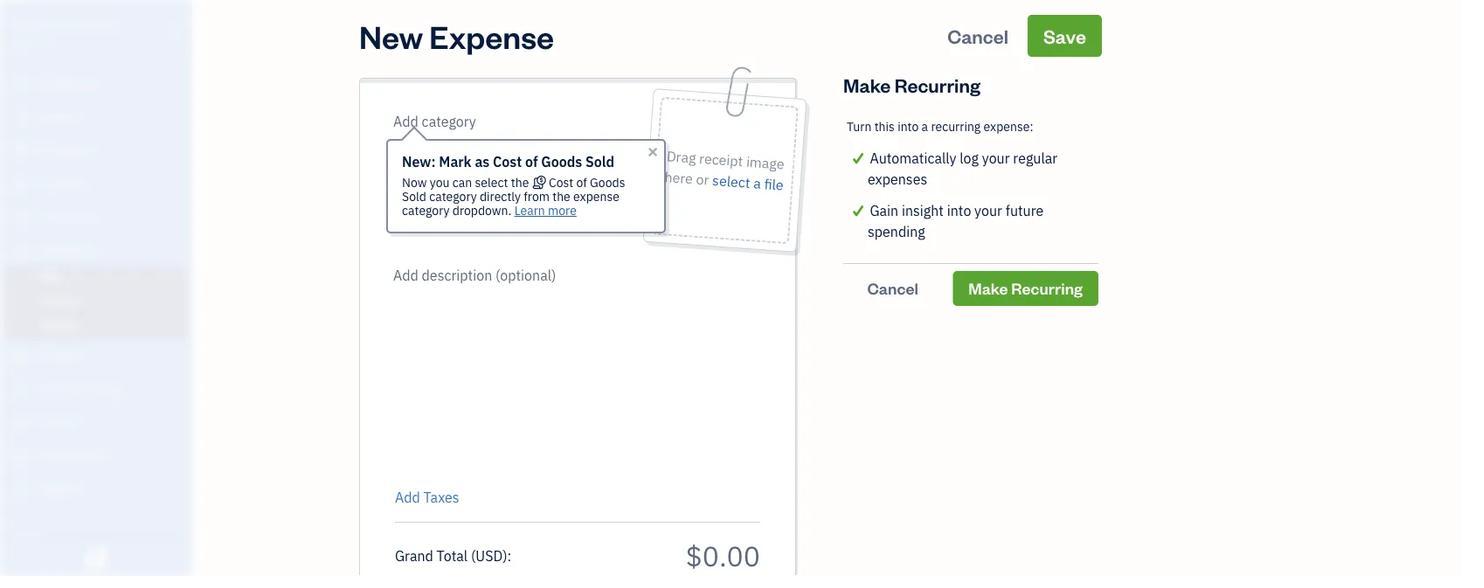 Task type: locate. For each thing, give the bounding box(es) containing it.
cancel button
[[932, 15, 1025, 57], [844, 271, 943, 306]]

drag
[[666, 147, 697, 167]]

your left the future
[[975, 201, 1003, 220]]

1 vertical spatial goods
[[590, 174, 625, 191]]

usd
[[476, 546, 503, 565]]

1 horizontal spatial of
[[576, 174, 587, 191]]

1 horizontal spatial goods
[[590, 174, 625, 191]]

0 horizontal spatial make
[[844, 72, 891, 97]]

Category text field
[[393, 111, 543, 132]]

0 vertical spatial recurring
[[895, 72, 981, 97]]

make recurring down the future
[[969, 278, 1083, 299]]

recurring
[[931, 118, 981, 135]]

the
[[511, 174, 529, 191], [553, 188, 571, 205]]

sold
[[586, 153, 615, 171], [402, 188, 427, 205]]

0 horizontal spatial into
[[898, 118, 919, 135]]

of up from
[[525, 153, 538, 171]]

apps image
[[13, 525, 187, 539]]

client image
[[11, 109, 32, 127]]

0 horizontal spatial cost
[[493, 153, 522, 171]]

sold inside cost of goods sold category directly from the expense category dropdown.
[[402, 188, 427, 205]]

1 vertical spatial cancel
[[868, 278, 919, 299]]

add taxes button
[[395, 487, 460, 508]]

1 vertical spatial of
[[576, 174, 587, 191]]

your inside 'automatically log your regular expenses'
[[982, 149, 1010, 167]]

(
[[471, 546, 476, 565]]

make
[[844, 72, 891, 97], [969, 278, 1008, 299]]

learn more
[[515, 202, 577, 219]]

log
[[960, 149, 979, 167]]

cost inside cost of goods sold category directly from the expense category dropdown.
[[549, 174, 574, 191]]

1 horizontal spatial cost
[[549, 174, 574, 191]]

0 horizontal spatial cancel
[[868, 278, 919, 299]]

into for your
[[947, 201, 971, 220]]

into right 'insight'
[[947, 201, 971, 220]]

payment image
[[11, 209, 32, 226]]

taxes
[[424, 488, 460, 507]]

goods inside cost of goods sold category directly from the expense category dropdown.
[[590, 174, 625, 191]]

make recurring inside 'make recurring' button
[[969, 278, 1083, 299]]

0 horizontal spatial sold
[[402, 188, 427, 205]]

1 vertical spatial recurring
[[1012, 278, 1083, 299]]

1 vertical spatial a
[[753, 174, 762, 193]]

sold up expense
[[586, 153, 615, 171]]

1 horizontal spatial into
[[947, 201, 971, 220]]

make recurring
[[844, 72, 981, 97], [969, 278, 1083, 299]]

receipt
[[699, 149, 744, 170]]

recurring
[[895, 72, 981, 97], [1012, 278, 1083, 299]]

a left the recurring
[[922, 118, 928, 135]]

0 vertical spatial cancel
[[948, 23, 1009, 48]]

1 horizontal spatial select
[[712, 171, 751, 192]]

make down gain insight into your future spending
[[969, 278, 1008, 299]]

0 horizontal spatial recurring
[[895, 72, 981, 97]]

save
[[1044, 23, 1087, 48]]

chart image
[[11, 448, 32, 465]]

1 vertical spatial make
[[969, 278, 1008, 299]]

into right this at the top of the page
[[898, 118, 919, 135]]

1 horizontal spatial recurring
[[1012, 278, 1083, 299]]

cancel button left save 'button'
[[932, 15, 1025, 57]]

1 horizontal spatial a
[[922, 118, 928, 135]]

cancel down spending
[[868, 278, 919, 299]]

1 horizontal spatial the
[[553, 188, 571, 205]]

learn
[[515, 202, 545, 219]]

0 vertical spatial into
[[898, 118, 919, 135]]

category down date in mm/dd/yyyy format text field
[[429, 188, 477, 205]]

gary's company owner
[[14, 15, 118, 49]]

1 vertical spatial make recurring
[[969, 278, 1083, 299]]

category
[[429, 188, 477, 205], [402, 202, 450, 219]]

1 horizontal spatial sold
[[586, 153, 615, 171]]

cost
[[493, 153, 522, 171], [549, 174, 574, 191]]

turn this into a recurring expense: element
[[844, 106, 1099, 264]]

select a file
[[712, 171, 784, 194]]

automatically
[[870, 149, 957, 167]]

your
[[982, 149, 1010, 167], [975, 201, 1003, 220]]

cancel
[[948, 23, 1009, 48], [868, 278, 919, 299]]

estimate image
[[11, 142, 32, 160]]

):
[[503, 546, 512, 565]]

company
[[58, 15, 118, 34]]

1 horizontal spatial make
[[969, 278, 1008, 299]]

0 horizontal spatial the
[[511, 174, 529, 191]]

cost up "more"
[[549, 174, 574, 191]]

a
[[922, 118, 928, 135], [753, 174, 762, 193]]

make up the turn
[[844, 72, 891, 97]]

of
[[525, 153, 538, 171], [576, 174, 587, 191]]

select a file button
[[712, 170, 784, 196]]

recurring up turn this into a recurring expense:
[[895, 72, 981, 97]]

file
[[764, 175, 784, 194]]

timer image
[[11, 381, 32, 399]]

select
[[712, 171, 751, 192], [475, 174, 508, 191]]

1 vertical spatial your
[[975, 201, 1003, 220]]

cancel left save
[[948, 23, 1009, 48]]

learn more link
[[515, 202, 577, 219]]

automatically log your regular expenses
[[868, 149, 1058, 188]]

0 vertical spatial goods
[[541, 153, 582, 171]]

into for a
[[898, 118, 919, 135]]

0 vertical spatial cost
[[493, 153, 522, 171]]

project image
[[11, 348, 32, 365]]

a left the file at the right top
[[753, 174, 762, 193]]

select down as
[[475, 174, 508, 191]]

money image
[[11, 414, 32, 432]]

make recurring up this at the top of the page
[[844, 72, 981, 97]]

into
[[898, 118, 919, 135], [947, 201, 971, 220]]

gary's
[[14, 15, 55, 34]]

from
[[524, 188, 550, 205]]

the right from
[[553, 188, 571, 205]]

turn this into a recurring expense:
[[847, 118, 1034, 135]]

1 vertical spatial into
[[947, 201, 971, 220]]

regular
[[1013, 149, 1058, 167]]

here
[[664, 168, 694, 188]]

of inside cost of goods sold category directly from the expense category dropdown.
[[576, 174, 587, 191]]

cost right as
[[493, 153, 522, 171]]

owner
[[14, 35, 46, 49]]

or
[[696, 170, 710, 189]]

0 horizontal spatial goods
[[541, 153, 582, 171]]

spending
[[868, 222, 926, 241]]

cancel button down spending
[[844, 271, 943, 306]]

expense:
[[984, 118, 1034, 135]]

1 vertical spatial cost
[[549, 174, 574, 191]]

goods
[[541, 153, 582, 171], [590, 174, 625, 191]]

0 vertical spatial of
[[525, 153, 538, 171]]

future
[[1006, 201, 1044, 220]]

new expense
[[359, 15, 554, 56]]

0 horizontal spatial a
[[753, 174, 762, 193]]

you
[[430, 174, 450, 191]]

the down new: mark as cost of goods sold on the top left of page
[[511, 174, 529, 191]]

your right the log
[[982, 149, 1010, 167]]

of up "more"
[[576, 174, 587, 191]]

grand
[[395, 546, 433, 565]]

the inside cost of goods sold category directly from the expense category dropdown.
[[553, 188, 571, 205]]

0 vertical spatial cancel button
[[932, 15, 1025, 57]]

0 vertical spatial your
[[982, 149, 1010, 167]]

sold left you
[[402, 188, 427, 205]]

mark
[[439, 153, 472, 171]]

Date in MM/DD/YYYY format text field
[[395, 154, 509, 173]]

into inside gain insight into your future spending
[[947, 201, 971, 220]]

dropdown.
[[453, 202, 512, 219]]

make inside button
[[969, 278, 1008, 299]]

1 vertical spatial sold
[[402, 188, 427, 205]]

select down receipt
[[712, 171, 751, 192]]

directly
[[480, 188, 521, 205]]

recurring down the future
[[1012, 278, 1083, 299]]

new: mark as cost of goods sold
[[402, 153, 615, 171]]

main element
[[0, 0, 236, 576]]

0 vertical spatial a
[[922, 118, 928, 135]]



Task type: vqa. For each thing, say whether or not it's contained in the screenshot.
the bottom 'Information'
no



Task type: describe. For each thing, give the bounding box(es) containing it.
check image
[[847, 148, 870, 169]]

now you can select the
[[402, 174, 532, 191]]

new:
[[402, 153, 436, 171]]

add
[[395, 488, 420, 507]]

0 vertical spatial sold
[[586, 153, 615, 171]]

more
[[548, 202, 577, 219]]

expense
[[429, 15, 554, 56]]

report image
[[11, 481, 32, 498]]

close image
[[646, 145, 660, 159]]

gain
[[870, 201, 899, 220]]

insight
[[902, 201, 944, 220]]

expenses
[[868, 170, 928, 188]]

now
[[402, 174, 427, 191]]

0 horizontal spatial of
[[525, 153, 538, 171]]

freshbooks image
[[82, 548, 110, 569]]

dashboard image
[[11, 76, 32, 94]]

new
[[359, 15, 423, 56]]

expense
[[574, 188, 620, 205]]

0 horizontal spatial select
[[475, 174, 508, 191]]

category down "now"
[[402, 202, 450, 219]]

make recurring button
[[953, 271, 1099, 306]]

add taxes
[[395, 488, 460, 507]]

select inside select a file
[[712, 171, 751, 192]]

can
[[453, 174, 472, 191]]

a inside select a file
[[753, 174, 762, 193]]

Description text field
[[386, 265, 752, 475]]

turn
[[847, 118, 872, 135]]

1 vertical spatial cancel button
[[844, 271, 943, 306]]

0 vertical spatial make recurring
[[844, 72, 981, 97]]

0 vertical spatial make
[[844, 72, 891, 97]]

grand total ( usd ):
[[395, 546, 512, 565]]

recurring inside button
[[1012, 278, 1083, 299]]

this
[[875, 118, 895, 135]]

check image
[[847, 200, 870, 221]]

save button
[[1028, 15, 1102, 57]]

1 horizontal spatial cancel
[[948, 23, 1009, 48]]

expense image
[[11, 242, 32, 260]]

drag receipt image here or
[[664, 147, 785, 189]]

invoice image
[[11, 176, 32, 193]]

gain insight into your future spending
[[868, 201, 1044, 241]]

total
[[437, 546, 468, 565]]

as
[[475, 153, 490, 171]]

cost of goods sold category directly from the expense category dropdown.
[[402, 174, 625, 219]]

image
[[746, 152, 785, 173]]

Amount (USD) text field
[[685, 537, 761, 574]]

your inside gain insight into your future spending
[[975, 201, 1003, 220]]



